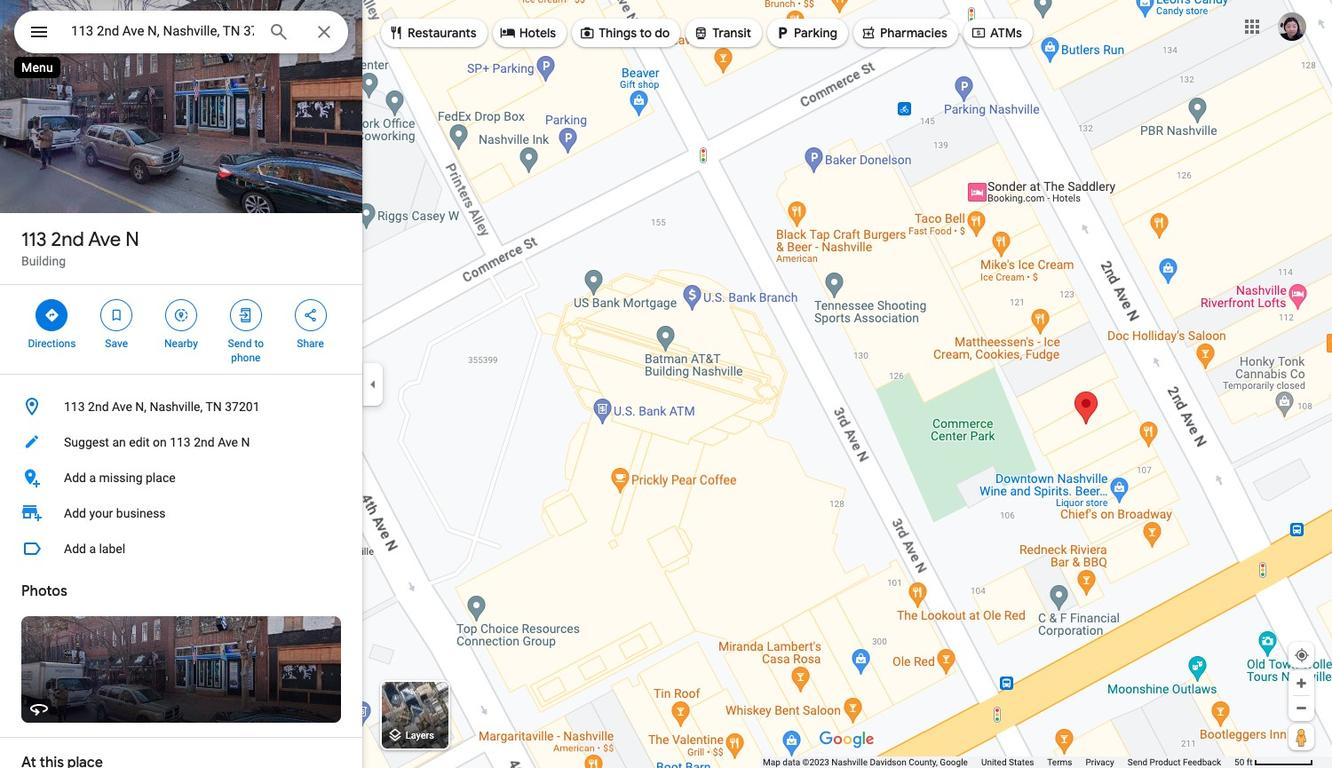 Task type: vqa. For each thing, say whether or not it's contained in the screenshot.


Task type: locate. For each thing, give the bounding box(es) containing it.
1 horizontal spatial 113
[[64, 400, 85, 414]]


[[861, 23, 877, 43]]

send inside button
[[1128, 758, 1148, 767]]

0 horizontal spatial n
[[126, 227, 139, 252]]

0 horizontal spatial to
[[254, 338, 264, 350]]

parking
[[794, 25, 838, 41]]

send up phone at the top left of the page
[[228, 338, 252, 350]]

 atms
[[971, 23, 1022, 43]]

0 horizontal spatial send
[[228, 338, 252, 350]]

3 add from the top
[[64, 542, 86, 556]]

0 vertical spatial send
[[228, 338, 252, 350]]

to up phone at the top left of the page
[[254, 338, 264, 350]]

1 vertical spatial 113
[[64, 400, 85, 414]]

show your location image
[[1294, 648, 1310, 664]]

add a missing place button
[[0, 460, 362, 496]]

2nd inside 113 2nd ave n, nashville, tn 37201 'button'
[[88, 400, 109, 414]]

an
[[112, 435, 126, 449]]

to left do
[[640, 25, 652, 41]]

united states
[[981, 758, 1034, 767]]

product
[[1150, 758, 1181, 767]]

2 vertical spatial 113
[[170, 435, 191, 449]]

1 vertical spatial 2nd
[[88, 400, 109, 414]]

0 vertical spatial to
[[640, 25, 652, 41]]

building
[[21, 254, 66, 268]]

layers
[[406, 730, 434, 742]]

0 vertical spatial 113
[[21, 227, 47, 252]]

send inside 'send to phone'
[[228, 338, 252, 350]]

1 horizontal spatial n
[[241, 435, 250, 449]]

privacy button
[[1086, 757, 1115, 768]]

113 inside 'button'
[[64, 400, 85, 414]]

ave for n
[[88, 227, 121, 252]]

united states button
[[981, 757, 1034, 768]]

a inside 'button'
[[89, 471, 96, 485]]

n inside 113 2nd ave n building
[[126, 227, 139, 252]]

to inside 'send to phone'
[[254, 338, 264, 350]]

a for missing
[[89, 471, 96, 485]]

©2023
[[803, 758, 830, 767]]

1 horizontal spatial 2nd
[[88, 400, 109, 414]]

add inside 'button'
[[64, 471, 86, 485]]

send left product
[[1128, 758, 1148, 767]]

113 inside 113 2nd ave n building
[[21, 227, 47, 252]]

edit
[[129, 435, 150, 449]]

phone
[[231, 352, 261, 364]]

save
[[105, 338, 128, 350]]

2nd
[[51, 227, 84, 252], [88, 400, 109, 414], [194, 435, 215, 449]]

2nd up suggest
[[88, 400, 109, 414]]

ave inside 'button'
[[112, 400, 132, 414]]


[[238, 306, 254, 325]]

send product feedback button
[[1128, 757, 1221, 768]]

add down suggest
[[64, 471, 86, 485]]

send
[[228, 338, 252, 350], [1128, 758, 1148, 767]]

states
[[1009, 758, 1034, 767]]

add left label
[[64, 542, 86, 556]]

1 vertical spatial to
[[254, 338, 264, 350]]

1 vertical spatial a
[[89, 542, 96, 556]]

 hotels
[[500, 23, 556, 43]]

privacy
[[1086, 758, 1115, 767]]

transit
[[713, 25, 752, 41]]

send for send product feedback
[[1128, 758, 1148, 767]]

113 2nd ave n building
[[21, 227, 139, 268]]

0 vertical spatial a
[[89, 471, 96, 485]]

do
[[655, 25, 670, 41]]

suggest
[[64, 435, 109, 449]]

map data ©2023 nashville davidson county, google
[[763, 758, 968, 767]]

0 horizontal spatial 113
[[21, 227, 47, 252]]

to
[[640, 25, 652, 41], [254, 338, 264, 350]]

0 vertical spatial add
[[64, 471, 86, 485]]

2 a from the top
[[89, 542, 96, 556]]

add inside button
[[64, 542, 86, 556]]

2 add from the top
[[64, 506, 86, 521]]

davidson
[[870, 758, 907, 767]]

2 horizontal spatial 2nd
[[194, 435, 215, 449]]

ave down tn
[[218, 435, 238, 449]]

business
[[116, 506, 166, 521]]

add your business
[[64, 506, 166, 521]]

2nd down tn
[[194, 435, 215, 449]]

1 horizontal spatial to
[[640, 25, 652, 41]]

1 a from the top
[[89, 471, 96, 485]]

ave inside 'button'
[[218, 435, 238, 449]]

113
[[21, 227, 47, 252], [64, 400, 85, 414], [170, 435, 191, 449]]

2nd inside 113 2nd ave n building
[[51, 227, 84, 252]]

1 vertical spatial send
[[1128, 758, 1148, 767]]

a for label
[[89, 542, 96, 556]]


[[109, 306, 125, 325]]

actions for 113 2nd ave n region
[[0, 285, 362, 374]]

113 right on
[[170, 435, 191, 449]]

a inside button
[[89, 542, 96, 556]]

0 vertical spatial 2nd
[[51, 227, 84, 252]]

hotels
[[519, 25, 556, 41]]

add inside "link"
[[64, 506, 86, 521]]

your
[[89, 506, 113, 521]]

0 vertical spatial ave
[[88, 227, 121, 252]]

ave inside 113 2nd ave n building
[[88, 227, 121, 252]]

google
[[940, 758, 968, 767]]

n inside 'button'
[[241, 435, 250, 449]]

1 vertical spatial n
[[241, 435, 250, 449]]

2 horizontal spatial 113
[[170, 435, 191, 449]]

2nd up the "building"
[[51, 227, 84, 252]]

map
[[763, 758, 781, 767]]

50 ft button
[[1235, 758, 1314, 767]]

suggest an edit on 113 2nd ave n
[[64, 435, 250, 449]]

1 add from the top
[[64, 471, 86, 485]]

0 horizontal spatial 2nd
[[51, 227, 84, 252]]

footer containing map data ©2023 nashville davidson county, google
[[763, 757, 1235, 768]]

1 vertical spatial ave
[[112, 400, 132, 414]]

113 up suggest
[[64, 400, 85, 414]]

send to phone
[[228, 338, 264, 364]]

collapse side panel image
[[363, 374, 383, 394]]

a left missing at the left bottom of the page
[[89, 471, 96, 485]]

pharmacies
[[880, 25, 948, 41]]

ave for n,
[[112, 400, 132, 414]]

2nd for n,
[[88, 400, 109, 414]]

ave up the 
[[88, 227, 121, 252]]

1 horizontal spatial send
[[1128, 758, 1148, 767]]

ave
[[88, 227, 121, 252], [112, 400, 132, 414], [218, 435, 238, 449]]

 transit
[[693, 23, 752, 43]]

113 up the "building"
[[21, 227, 47, 252]]

n
[[126, 227, 139, 252], [241, 435, 250, 449]]

footer
[[763, 757, 1235, 768]]

37201
[[225, 400, 260, 414]]

google account: michele murakami  
(michele.murakami@adept.ai) image
[[1278, 12, 1307, 41]]

terms
[[1048, 758, 1073, 767]]

50 ft
[[1235, 758, 1253, 767]]

1 vertical spatial add
[[64, 506, 86, 521]]

photos
[[21, 583, 67, 600]]

add
[[64, 471, 86, 485], [64, 506, 86, 521], [64, 542, 86, 556]]

missing
[[99, 471, 143, 485]]

tn
[[206, 400, 222, 414]]

2 vertical spatial add
[[64, 542, 86, 556]]

ft
[[1247, 758, 1253, 767]]

 button
[[14, 11, 64, 57]]

data
[[783, 758, 800, 767]]

add left "your"
[[64, 506, 86, 521]]

none field inside 113 2nd ave n, nashville, tn 37201 field
[[71, 20, 254, 42]]

2 vertical spatial 2nd
[[194, 435, 215, 449]]

 things to do
[[579, 23, 670, 43]]

a
[[89, 471, 96, 485], [89, 542, 96, 556]]

0 vertical spatial n
[[126, 227, 139, 252]]

 parking
[[775, 23, 838, 43]]

add for add a missing place
[[64, 471, 86, 485]]

to inside ' things to do'
[[640, 25, 652, 41]]

restaurants
[[408, 25, 477, 41]]

2 vertical spatial ave
[[218, 435, 238, 449]]

None field
[[71, 20, 254, 42]]

a left label
[[89, 542, 96, 556]]

ave left n,
[[112, 400, 132, 414]]



Task type: describe. For each thing, give the bounding box(es) containing it.

[[303, 306, 319, 325]]

send for send to phone
[[228, 338, 252, 350]]

place
[[146, 471, 176, 485]]

add your business link
[[0, 496, 362, 531]]

add for add a label
[[64, 542, 86, 556]]

113 2nd ave n, nashville, tn 37201 button
[[0, 389, 362, 425]]


[[775, 23, 791, 43]]

atms
[[990, 25, 1022, 41]]

2nd for n
[[51, 227, 84, 252]]

terms button
[[1048, 757, 1073, 768]]

nashville
[[832, 758, 868, 767]]

2nd inside suggest an edit on 113 2nd ave n 'button'
[[194, 435, 215, 449]]

113 inside 'button'
[[170, 435, 191, 449]]

label
[[99, 542, 125, 556]]

add a label button
[[0, 531, 362, 567]]

send product feedback
[[1128, 758, 1221, 767]]

directions
[[28, 338, 76, 350]]

 pharmacies
[[861, 23, 948, 43]]

n,
[[135, 400, 147, 414]]


[[971, 23, 987, 43]]


[[579, 23, 595, 43]]

on
[[153, 435, 167, 449]]


[[388, 23, 404, 43]]


[[173, 306, 189, 325]]

feedback
[[1183, 758, 1221, 767]]

113 for n,
[[64, 400, 85, 414]]

 restaurants
[[388, 23, 477, 43]]


[[44, 306, 60, 325]]

50
[[1235, 758, 1245, 767]]

share
[[297, 338, 324, 350]]

113 2nd ave n main content
[[0, 0, 362, 768]]

google maps element
[[0, 0, 1332, 768]]

add a missing place
[[64, 471, 176, 485]]

add for add your business
[[64, 506, 86, 521]]

county,
[[909, 758, 938, 767]]

113 for n
[[21, 227, 47, 252]]


[[693, 23, 709, 43]]

 search field
[[14, 11, 348, 57]]

113 2nd Ave N, Nashville, TN 37201 field
[[14, 11, 348, 53]]

nashville,
[[150, 400, 203, 414]]

show street view coverage image
[[1289, 724, 1315, 751]]

suggest an edit on 113 2nd ave n button
[[0, 425, 362, 460]]


[[500, 23, 516, 43]]

things
[[599, 25, 637, 41]]

113 2nd ave n, nashville, tn 37201
[[64, 400, 260, 414]]

united
[[981, 758, 1007, 767]]

zoom in image
[[1295, 677, 1308, 690]]

nearby
[[164, 338, 198, 350]]

footer inside google maps element
[[763, 757, 1235, 768]]


[[28, 20, 50, 44]]

add a label
[[64, 542, 125, 556]]

zoom out image
[[1295, 702, 1308, 715]]



